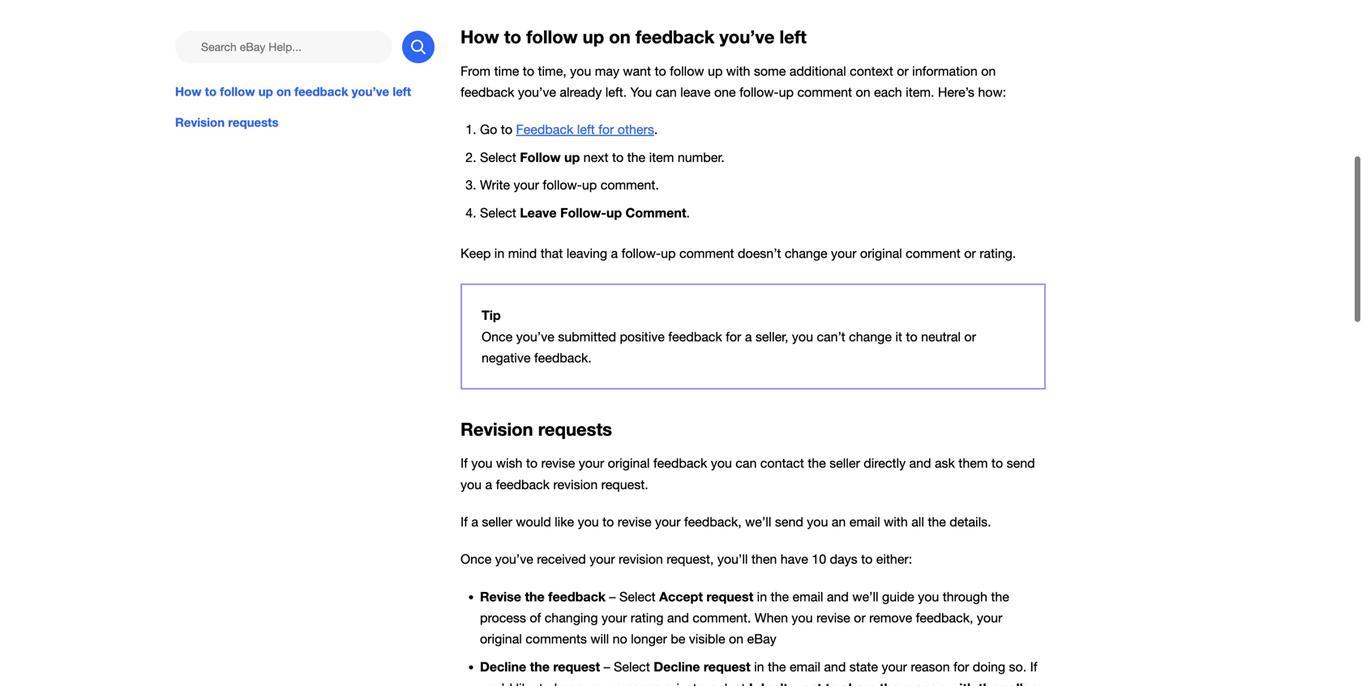 Task type: locate. For each thing, give the bounding box(es) containing it.
select up write
[[480, 150, 516, 165]]

1 horizontal spatial original
[[608, 456, 650, 471]]

. inside select leave follow-up comment .
[[687, 206, 690, 221]]

seller
[[830, 456, 860, 471], [482, 515, 513, 530]]

1 vertical spatial feedback,
[[916, 611, 974, 626]]

feedback right positive
[[669, 330, 722, 345]]

2 horizontal spatial revise
[[817, 611, 851, 626]]

details.
[[950, 515, 992, 530]]

if right so.
[[1031, 660, 1038, 675]]

0 vertical spatial feedback,
[[684, 515, 742, 530]]

1 horizontal spatial feedback,
[[916, 611, 974, 626]]

next
[[584, 150, 609, 165]]

– up no
[[609, 590, 616, 605]]

0 horizontal spatial revision
[[175, 115, 225, 130]]

0 vertical spatial original
[[860, 246, 902, 261]]

in for accept request
[[757, 590, 767, 605]]

like right would
[[555, 515, 574, 530]]

or up each
[[897, 64, 909, 79]]

0 vertical spatial in
[[495, 246, 505, 261]]

from time to time, you may want to follow up with some additional context or information on feedback you've already left. you can leave one follow-up comment on each item. here's how:
[[461, 64, 1007, 100]]

0 horizontal spatial requests
[[228, 115, 279, 130]]

– down the will in the left of the page
[[604, 660, 610, 675]]

item.
[[906, 85, 935, 100]]

for left doing
[[954, 660, 969, 675]]

. up the item
[[654, 122, 658, 137]]

select
[[711, 682, 746, 687]]

feedback, down through in the bottom right of the page
[[916, 611, 974, 626]]

email down 10
[[793, 590, 824, 605]]

0 horizontal spatial revise
[[541, 456, 575, 471]]

2 horizontal spatial left
[[780, 26, 807, 48]]

2 vertical spatial for
[[954, 660, 969, 675]]

feedback
[[636, 26, 715, 48], [295, 84, 348, 99], [461, 85, 515, 100], [669, 330, 722, 345], [654, 456, 707, 471], [496, 478, 550, 493], [548, 590, 606, 605]]

1 horizontal spatial .
[[687, 206, 690, 221]]

if for if a seller would like you to revise your feedback, we'll send you an email with all the details.
[[461, 515, 468, 530]]

1 horizontal spatial revise
[[618, 515, 652, 530]]

0 vertical spatial can
[[656, 85, 677, 100]]

1 vertical spatial change
[[849, 330, 892, 345]]

in left mind
[[495, 246, 505, 261]]

follow up time,
[[526, 26, 578, 48]]

you
[[570, 64, 591, 79], [792, 330, 813, 345], [471, 456, 493, 471], [711, 456, 732, 471], [461, 478, 482, 493], [578, 515, 599, 530], [807, 515, 828, 530], [918, 590, 939, 605], [792, 611, 813, 626]]

days
[[830, 552, 858, 567]]

to inside select follow up next to the item number.
[[612, 150, 624, 165]]

1 vertical spatial for
[[726, 330, 742, 345]]

the right contact
[[808, 456, 826, 471]]

1 vertical spatial in
[[757, 590, 767, 605]]

on up revision requests link
[[277, 84, 291, 99]]

received
[[537, 552, 586, 567]]

up up may at the left of page
[[583, 26, 604, 48]]

0 vertical spatial how
[[461, 26, 499, 48]]

you've up "feedback."
[[516, 330, 555, 345]]

0 vertical spatial revision
[[553, 478, 598, 493]]

2 horizontal spatial for
[[954, 660, 969, 675]]

then
[[752, 552, 777, 567]]

on up how: in the right of the page
[[982, 64, 996, 79]]

seller left directly
[[830, 456, 860, 471]]

1 vertical spatial like
[[516, 682, 536, 687]]

0 vertical spatial follow
[[526, 26, 578, 48]]

0 vertical spatial left
[[780, 26, 807, 48]]

if for if you wish to revise your original feedback you can contact the seller directly and ask them to send you a feedback revision request.
[[461, 456, 468, 471]]

follow up leave
[[670, 64, 704, 79]]

0 horizontal spatial decline
[[480, 660, 526, 675]]

revision
[[175, 115, 225, 130], [461, 419, 533, 440]]

select down write
[[480, 206, 516, 221]]

1 vertical spatial if
[[461, 515, 468, 530]]

email left state in the right of the page
[[790, 660, 821, 675]]

2 vertical spatial in
[[754, 660, 764, 675]]

0 horizontal spatial original
[[480, 632, 522, 647]]

revision left request.
[[553, 478, 598, 493]]

them
[[959, 456, 988, 471]]

up left comment
[[607, 205, 622, 221]]

1 vertical spatial with
[[884, 515, 908, 530]]

you've down time,
[[518, 85, 556, 100]]

tip once you've submitted positive feedback for a seller, you can't change it to neutral or negative feedback.
[[482, 308, 976, 366]]

the right through in the bottom right of the page
[[991, 590, 1010, 605]]

in inside in the email and we'll guide you through the process of changing your rating and comment. when you revise or remove feedback, your original comments will no longer be visible on ebay
[[757, 590, 767, 605]]

1 horizontal spatial left
[[577, 122, 595, 137]]

follow inside from time to time, you may want to follow up with some additional context or information on feedback you've already left. you can leave one follow-up comment on each item. here's how:
[[670, 64, 704, 79]]

select inside select follow up next to the item number.
[[480, 150, 516, 165]]

0 horizontal spatial left
[[393, 84, 411, 99]]

0 horizontal spatial with
[[727, 64, 751, 79]]

0 horizontal spatial we'll
[[745, 515, 772, 530]]

revise inside in the email and we'll guide you through the process of changing your rating and comment. when you revise or remove feedback, your original comments will no longer be visible on ebay
[[817, 611, 851, 626]]

1 horizontal spatial follow
[[526, 26, 578, 48]]

on left ebay
[[729, 632, 744, 647]]

comment left rating.
[[906, 246, 961, 261]]

reasons
[[615, 682, 661, 687]]

keep in mind that leaving a follow-up comment doesn't change your original comment or rating.
[[461, 246, 1016, 261]]

2 vertical spatial original
[[480, 632, 522, 647]]

once inside tip once you've submitted positive feedback for a seller, you can't change it to neutral or negative feedback.
[[482, 330, 513, 345]]

feedback,
[[684, 515, 742, 530], [916, 611, 974, 626]]

1 horizontal spatial requests
[[538, 419, 612, 440]]

we'll
[[745, 515, 772, 530], [853, 590, 879, 605]]

0 vertical spatial change
[[785, 246, 828, 261]]

once down tip
[[482, 330, 513, 345]]

revise down request.
[[618, 515, 652, 530]]

2 vertical spatial follow-
[[622, 246, 661, 261]]

0 vertical spatial follow-
[[740, 85, 779, 100]]

seller left would
[[482, 515, 513, 530]]

and inside in the email and state your reason for doing so. if you'd like to keep your reasons private, select
[[824, 660, 846, 675]]

1 vertical spatial we'll
[[853, 590, 879, 605]]

a inside tip once you've submitted positive feedback for a seller, you can't change it to neutral or negative feedback.
[[745, 330, 752, 345]]

up down comment
[[661, 246, 676, 261]]

once up revise
[[461, 552, 492, 567]]

select leave follow-up comment .
[[480, 205, 690, 221]]

for inside in the email and state your reason for doing so. if you'd like to keep your reasons private, select
[[954, 660, 969, 675]]

feedback up changing
[[548, 590, 606, 605]]

feedback up revision requests link
[[295, 84, 348, 99]]

comment inside from time to time, you may want to follow up with some additional context or information on feedback you've already left. you can leave one follow-up comment on each item. here's how:
[[798, 85, 852, 100]]

keep
[[554, 682, 583, 687]]

go to feedback left for others .
[[480, 122, 658, 137]]

and left state in the right of the page
[[824, 660, 846, 675]]

send right them
[[1007, 456, 1035, 471]]

select up the reasons
[[614, 660, 650, 675]]

1 vertical spatial how to follow up on feedback you've left
[[175, 84, 411, 99]]

remove
[[870, 611, 913, 626]]

contact
[[761, 456, 804, 471]]

1 vertical spatial revision requests
[[461, 419, 612, 440]]

or right neutral
[[965, 330, 976, 345]]

directly
[[864, 456, 906, 471]]

follow-
[[740, 85, 779, 100], [543, 178, 582, 193], [622, 246, 661, 261]]

send up "have"
[[775, 515, 804, 530]]

the inside select follow up next to the item number.
[[627, 150, 646, 165]]

–
[[609, 590, 616, 605], [604, 660, 610, 675]]

decline
[[480, 660, 526, 675], [654, 660, 700, 675]]

feedback up want
[[636, 26, 715, 48]]

or inside tip once you've submitted positive feedback for a seller, you can't change it to neutral or negative feedback.
[[965, 330, 976, 345]]

email for decline request
[[790, 660, 821, 675]]

a
[[611, 246, 618, 261], [745, 330, 752, 345], [485, 478, 492, 493], [471, 515, 478, 530]]

1 horizontal spatial how to follow up on feedback you've left
[[461, 26, 807, 48]]

1 horizontal spatial send
[[1007, 456, 1035, 471]]

email inside in the email and we'll guide you through the process of changing your rating and comment. when you revise or remove feedback, your original comments will no longer be visible on ebay
[[793, 590, 824, 605]]

on up may at the left of page
[[609, 26, 631, 48]]

revision
[[553, 478, 598, 493], [619, 552, 663, 567]]

how to follow up on feedback you've left
[[461, 26, 807, 48], [175, 84, 411, 99]]

you've up revise
[[495, 552, 534, 567]]

comment. inside in the email and we'll guide you through the process of changing your rating and comment. when you revise or remove feedback, your original comments will no longer be visible on ebay
[[693, 611, 751, 626]]

how to follow up on feedback you've left up revision requests link
[[175, 84, 411, 99]]

in inside in the email and state your reason for doing so. if you'd like to keep your reasons private, select
[[754, 660, 764, 675]]

1 vertical spatial how
[[175, 84, 202, 99]]

feedback inside tip once you've submitted positive feedback for a seller, you can't change it to neutral or negative feedback.
[[669, 330, 722, 345]]

request down 'you'll'
[[707, 590, 754, 605]]

if left would
[[461, 515, 468, 530]]

the down ebay
[[768, 660, 786, 675]]

the right all
[[928, 515, 946, 530]]

0 vertical spatial –
[[609, 590, 616, 605]]

0 horizontal spatial how
[[175, 84, 202, 99]]

2 vertical spatial if
[[1031, 660, 1038, 675]]

in the email and we'll guide you through the process of changing your rating and comment. when you revise or remove feedback, your original comments will no longer be visible on ebay
[[480, 590, 1010, 647]]

0 horizontal spatial send
[[775, 515, 804, 530]]

0 vertical spatial revision requests
[[175, 115, 279, 130]]

time,
[[538, 64, 567, 79]]

left
[[780, 26, 807, 48], [393, 84, 411, 99], [577, 122, 595, 137]]

comment. up visible
[[693, 611, 751, 626]]

with inside from time to time, you may want to follow up with some additional context or information on feedback you've already left. you can leave one follow-up comment on each item. here's how:
[[727, 64, 751, 79]]

comment.
[[601, 178, 659, 193], [693, 611, 751, 626]]

0 vertical spatial for
[[599, 122, 614, 137]]

– for feedback
[[609, 590, 616, 605]]

would
[[516, 515, 551, 530]]

if left wish
[[461, 456, 468, 471]]

– for request
[[604, 660, 610, 675]]

on down context
[[856, 85, 871, 100]]

how to follow up on feedback you've left up want
[[461, 26, 807, 48]]

can
[[656, 85, 677, 100], [736, 456, 757, 471]]

follow- down some
[[740, 85, 779, 100]]

and down 'days'
[[827, 590, 849, 605]]

1 vertical spatial revise
[[618, 515, 652, 530]]

can left contact
[[736, 456, 757, 471]]

request for accept
[[707, 590, 754, 605]]

revise left remove
[[817, 611, 851, 626]]

for inside tip once you've submitted positive feedback for a seller, you can't change it to neutral or negative feedback.
[[726, 330, 742, 345]]

0 horizontal spatial feedback,
[[684, 515, 742, 530]]

change left it
[[849, 330, 892, 345]]

1 horizontal spatial seller
[[830, 456, 860, 471]]

– inside 'revise the feedback – select accept request'
[[609, 590, 616, 605]]

1 horizontal spatial revision requests
[[461, 419, 612, 440]]

select follow up next to the item number.
[[480, 150, 725, 165]]

1 horizontal spatial we'll
[[853, 590, 879, 605]]

and
[[910, 456, 932, 471], [827, 590, 849, 605], [667, 611, 689, 626], [824, 660, 846, 675]]

the up the 'when' at the bottom right of the page
[[771, 590, 789, 605]]

1 vertical spatial can
[[736, 456, 757, 471]]

the inside if you wish to revise your original feedback you can contact the seller directly and ask them to send you a feedback revision request.
[[808, 456, 826, 471]]

revise right wish
[[541, 456, 575, 471]]

to inside tip once you've submitted positive feedback for a seller, you can't change it to neutral or negative feedback.
[[906, 330, 918, 345]]

ask
[[935, 456, 955, 471]]

up down search ebay help... text field
[[258, 84, 273, 99]]

email right an
[[850, 515, 881, 530]]

decline the request – select decline request
[[480, 660, 751, 675]]

follow inside how to follow up on feedback you've left link
[[220, 84, 255, 99]]

and left ask
[[910, 456, 932, 471]]

1 horizontal spatial change
[[849, 330, 892, 345]]

change inside tip once you've submitted positive feedback for a seller, you can't change it to neutral or negative feedback.
[[849, 330, 892, 345]]

decline up private,
[[654, 660, 700, 675]]

up
[[583, 26, 604, 48], [708, 64, 723, 79], [258, 84, 273, 99], [779, 85, 794, 100], [564, 150, 580, 165], [582, 178, 597, 193], [607, 205, 622, 221], [661, 246, 676, 261]]

we'll inside in the email and we'll guide you through the process of changing your rating and comment. when you revise or remove feedback, your original comments will no longer be visible on ebay
[[853, 590, 879, 605]]

if inside in the email and state your reason for doing so. if you'd like to keep your reasons private, select
[[1031, 660, 1038, 675]]

1 vertical spatial revision
[[461, 419, 533, 440]]

if inside if you wish to revise your original feedback you can contact the seller directly and ask them to send you a feedback revision request.
[[461, 456, 468, 471]]

request up keep
[[553, 660, 600, 675]]

1 horizontal spatial comment
[[798, 85, 852, 100]]

1 vertical spatial seller
[[482, 515, 513, 530]]

follow down search ebay help... text field
[[220, 84, 255, 99]]

have
[[781, 552, 808, 567]]

revise
[[480, 590, 521, 605]]

can't
[[817, 330, 846, 345]]

revise inside if you wish to revise your original feedback you can contact the seller directly and ask them to send you a feedback revision request.
[[541, 456, 575, 471]]

follow- down comment
[[622, 246, 661, 261]]

for
[[599, 122, 614, 137], [726, 330, 742, 345], [954, 660, 969, 675]]

with left all
[[884, 515, 908, 530]]

feedback up if a seller would like you to revise your feedback, we'll send you an email with all the details. on the bottom of the page
[[654, 456, 707, 471]]

the left the item
[[627, 150, 646, 165]]

. down number. on the top of page
[[687, 206, 690, 221]]

revision up 'revise the feedback – select accept request'
[[619, 552, 663, 567]]

your
[[514, 178, 539, 193], [831, 246, 857, 261], [579, 456, 604, 471], [655, 515, 681, 530], [590, 552, 615, 567], [602, 611, 627, 626], [977, 611, 1003, 626], [882, 660, 907, 675], [586, 682, 612, 687]]

0 horizontal spatial revision
[[553, 478, 598, 493]]

0 vertical spatial send
[[1007, 456, 1035, 471]]

0 vertical spatial revise
[[541, 456, 575, 471]]

select inside select leave follow-up comment .
[[480, 206, 516, 221]]

context
[[850, 64, 894, 79]]

follow
[[520, 150, 561, 165]]

or inside from time to time, you may want to follow up with some additional context or information on feedback you've already left. you can leave one follow-up comment on each item. here's how:
[[897, 64, 909, 79]]

for up select follow up next to the item number.
[[599, 122, 614, 137]]

0 vertical spatial email
[[850, 515, 881, 530]]

request up select
[[704, 660, 751, 675]]

requests down "feedback."
[[538, 419, 612, 440]]

1 vertical spatial comment.
[[693, 611, 751, 626]]

follow- up the follow-
[[543, 178, 582, 193]]

in
[[495, 246, 505, 261], [757, 590, 767, 605], [754, 660, 764, 675]]

1 horizontal spatial revision
[[619, 552, 663, 567]]

2 vertical spatial email
[[790, 660, 821, 675]]

the inside in the email and state your reason for doing so. if you'd like to keep your reasons private, select
[[768, 660, 786, 675]]

can inside if you wish to revise your original feedback you can contact the seller directly and ask them to send you a feedback revision request.
[[736, 456, 757, 471]]

you've inside tip once you've submitted positive feedback for a seller, you can't change it to neutral or negative feedback.
[[516, 330, 555, 345]]

1 vertical spatial original
[[608, 456, 650, 471]]

for left seller, on the right
[[726, 330, 742, 345]]

we'll up then on the bottom right of page
[[745, 515, 772, 530]]

others
[[618, 122, 654, 137]]

2 vertical spatial revise
[[817, 611, 851, 626]]

0 vertical spatial comment.
[[601, 178, 659, 193]]

in down ebay
[[754, 660, 764, 675]]

1 horizontal spatial like
[[555, 515, 574, 530]]

0 vertical spatial requests
[[228, 115, 279, 130]]

– inside the decline the request – select decline request
[[604, 660, 610, 675]]

your inside if you wish to revise your original feedback you can contact the seller directly and ask them to send you a feedback revision request.
[[579, 456, 604, 471]]

revision requests
[[175, 115, 279, 130], [461, 419, 612, 440]]

want
[[623, 64, 651, 79]]

comment down additional
[[798, 85, 852, 100]]

0 horizontal spatial .
[[654, 122, 658, 137]]

1 horizontal spatial for
[[726, 330, 742, 345]]

select
[[480, 150, 516, 165], [480, 206, 516, 221], [620, 590, 656, 605], [614, 660, 650, 675]]

on inside in the email and we'll guide you through the process of changing your rating and comment. when you revise or remove feedback, your original comments will no longer be visible on ebay
[[729, 632, 744, 647]]

1 vertical spatial .
[[687, 206, 690, 221]]

rating.
[[980, 246, 1016, 261]]

0 vertical spatial revision
[[175, 115, 225, 130]]

mind
[[508, 246, 537, 261]]

comment
[[798, 85, 852, 100], [680, 246, 734, 261], [906, 246, 961, 261]]

feedback down 'from'
[[461, 85, 515, 100]]

0 horizontal spatial for
[[599, 122, 614, 137]]

feedback down wish
[[496, 478, 550, 493]]

and up be
[[667, 611, 689, 626]]

ebay
[[747, 632, 777, 647]]

0 horizontal spatial how to follow up on feedback you've left
[[175, 84, 411, 99]]

decline up 'you'd'
[[480, 660, 526, 675]]

1 horizontal spatial revision
[[461, 419, 533, 440]]

2 horizontal spatial comment
[[906, 246, 961, 261]]

email inside in the email and state your reason for doing so. if you'd like to keep your reasons private, select
[[790, 660, 821, 675]]

with up one
[[727, 64, 751, 79]]

like right 'you'd'
[[516, 682, 536, 687]]

2 horizontal spatial original
[[860, 246, 902, 261]]

can right you
[[656, 85, 677, 100]]

comment left "doesn't"
[[680, 246, 734, 261]]

reason
[[911, 660, 950, 675]]

feedback inside from time to time, you may want to follow up with some additional context or information on feedback you've already left. you can leave one follow-up comment on each item. here's how:
[[461, 85, 515, 100]]

like
[[555, 515, 574, 530], [516, 682, 536, 687]]

all
[[912, 515, 925, 530]]

on inside how to follow up on feedback you've left link
[[277, 84, 291, 99]]

1 horizontal spatial can
[[736, 456, 757, 471]]

we'll left guide
[[853, 590, 879, 605]]

or left remove
[[854, 611, 866, 626]]

change right "doesn't"
[[785, 246, 828, 261]]

0 vertical spatial seller
[[830, 456, 860, 471]]

comment. up comment
[[601, 178, 659, 193]]

feedback.
[[534, 351, 592, 366]]

2 vertical spatial follow
[[220, 84, 255, 99]]

one
[[714, 85, 736, 100]]

feedback, up 'you'll'
[[684, 515, 742, 530]]

with
[[727, 64, 751, 79], [884, 515, 908, 530]]

you've
[[720, 26, 775, 48], [352, 84, 389, 99], [518, 85, 556, 100], [516, 330, 555, 345], [495, 552, 534, 567]]

1 vertical spatial send
[[775, 515, 804, 530]]



Task type: describe. For each thing, give the bounding box(es) containing it.
you'd
[[480, 682, 513, 687]]

go
[[480, 122, 497, 137]]

information
[[913, 64, 978, 79]]

positive
[[620, 330, 665, 345]]

1 horizontal spatial follow-
[[622, 246, 661, 261]]

doesn't
[[738, 246, 781, 261]]

you've up some
[[720, 26, 775, 48]]

0 horizontal spatial revision requests
[[175, 115, 279, 130]]

request.
[[602, 478, 649, 493]]

1 vertical spatial left
[[393, 84, 411, 99]]

to inside in the email and state your reason for doing so. if you'd like to keep your reasons private, select
[[539, 682, 551, 687]]

0 vertical spatial like
[[555, 515, 574, 530]]

0 vertical spatial we'll
[[745, 515, 772, 530]]

if a seller would like you to revise your feedback, we'll send you an email with all the details.
[[461, 515, 992, 530]]

0 horizontal spatial comment
[[680, 246, 734, 261]]

rating
[[631, 611, 664, 626]]

0 horizontal spatial seller
[[482, 515, 513, 530]]

how to follow up on feedback you've left link
[[175, 83, 435, 101]]

select inside 'revise the feedback – select accept request'
[[620, 590, 656, 605]]

when
[[755, 611, 788, 626]]

tip
[[482, 308, 501, 323]]

seller inside if you wish to revise your original feedback you can contact the seller directly and ask them to send you a feedback revision request.
[[830, 456, 860, 471]]

time
[[494, 64, 519, 79]]

from
[[461, 64, 491, 79]]

once you've received your revision request, you'll then have 10 days to either:
[[461, 552, 913, 567]]

through
[[943, 590, 988, 605]]

up left next
[[564, 150, 580, 165]]

doing
[[973, 660, 1006, 675]]

will
[[591, 632, 609, 647]]

the down comments
[[530, 660, 550, 675]]

can inside from time to time, you may want to follow up with some additional context or information on feedback you've already left. you can leave one follow-up comment on each item. here's how:
[[656, 85, 677, 100]]

original inside in the email and we'll guide you through the process of changing your rating and comment. when you revise or remove feedback, your original comments will no longer be visible on ebay
[[480, 632, 522, 647]]

so.
[[1009, 660, 1027, 675]]

write
[[480, 178, 510, 193]]

follow- inside from time to time, you may want to follow up with some additional context or information on feedback you've already left. you can leave one follow-up comment on each item. here's how:
[[740, 85, 779, 100]]

be
[[671, 632, 686, 647]]

2 decline from the left
[[654, 660, 700, 675]]

or inside in the email and we'll guide you through the process of changing your rating and comment. when you revise or remove feedback, your original comments will no longer be visible on ebay
[[854, 611, 866, 626]]

0 vertical spatial .
[[654, 122, 658, 137]]

may
[[595, 64, 620, 79]]

that
[[541, 246, 563, 261]]

2 vertical spatial left
[[577, 122, 595, 137]]

if you wish to revise your original feedback you can contact the seller directly and ask them to send you a feedback revision request.
[[461, 456, 1035, 493]]

some
[[754, 64, 786, 79]]

or left rating.
[[965, 246, 976, 261]]

no
[[613, 632, 627, 647]]

leave
[[520, 205, 557, 221]]

write your follow-up comment.
[[480, 178, 659, 193]]

you'll
[[718, 552, 748, 567]]

wish
[[496, 456, 523, 471]]

leave
[[681, 85, 711, 100]]

seller,
[[756, 330, 789, 345]]

changing
[[545, 611, 598, 626]]

comment
[[626, 205, 687, 221]]

0 horizontal spatial comment.
[[601, 178, 659, 193]]

you
[[631, 85, 652, 100]]

longer
[[631, 632, 667, 647]]

negative
[[482, 351, 531, 366]]

up down some
[[779, 85, 794, 100]]

of
[[530, 611, 541, 626]]

0 horizontal spatial follow-
[[543, 178, 582, 193]]

visible
[[689, 632, 726, 647]]

follow-
[[560, 205, 607, 221]]

request for decline
[[704, 660, 751, 675]]

revision requests link
[[175, 114, 435, 131]]

feedback
[[516, 122, 574, 137]]

guide
[[882, 590, 915, 605]]

submitted
[[558, 330, 616, 345]]

you inside tip once you've submitted positive feedback for a seller, you can't change it to neutral or negative feedback.
[[792, 330, 813, 345]]

process
[[480, 611, 526, 626]]

feedback, inside in the email and we'll guide you through the process of changing your rating and comment. when you revise or remove feedback, your original comments will no longer be visible on ebay
[[916, 611, 974, 626]]

an
[[832, 515, 846, 530]]

feedback left for others link
[[516, 122, 654, 137]]

10
[[812, 552, 827, 567]]

left.
[[606, 85, 627, 100]]

neutral
[[921, 330, 961, 345]]

0 vertical spatial how to follow up on feedback you've left
[[461, 26, 807, 48]]

either:
[[877, 552, 913, 567]]

number.
[[678, 150, 725, 165]]

1 vertical spatial requests
[[538, 419, 612, 440]]

a inside if you wish to revise your original feedback you can contact the seller directly and ask them to send you a feedback revision request.
[[485, 478, 492, 493]]

already
[[560, 85, 602, 100]]

and inside if you wish to revise your original feedback you can contact the seller directly and ask them to send you a feedback revision request.
[[910, 456, 932, 471]]

1 vertical spatial revision
[[619, 552, 663, 567]]

original inside if you wish to revise your original feedback you can contact the seller directly and ask them to send you a feedback revision request.
[[608, 456, 650, 471]]

item
[[649, 150, 674, 165]]

1 decline from the left
[[480, 660, 526, 675]]

1 vertical spatial once
[[461, 552, 492, 567]]

additional
[[790, 64, 846, 79]]

leaving
[[567, 246, 608, 261]]

up up select leave follow-up comment .
[[582, 178, 597, 193]]

in the email and state your reason for doing so. if you'd like to keep your reasons private, select
[[480, 660, 1038, 687]]

1 horizontal spatial with
[[884, 515, 908, 530]]

like inside in the email and state your reason for doing so. if you'd like to keep your reasons private, select
[[516, 682, 536, 687]]

how:
[[978, 85, 1007, 100]]

keep
[[461, 246, 491, 261]]

up up one
[[708, 64, 723, 79]]

private,
[[665, 682, 708, 687]]

state
[[850, 660, 878, 675]]

select inside the decline the request – select decline request
[[614, 660, 650, 675]]

you inside from time to time, you may want to follow up with some additional context or information on feedback you've already left. you can leave one follow-up comment on each item. here's how:
[[570, 64, 591, 79]]

accept
[[659, 590, 703, 605]]

request,
[[667, 552, 714, 567]]

in for decline request
[[754, 660, 764, 675]]

comments
[[526, 632, 587, 647]]

the up of
[[525, 590, 545, 605]]

you've inside from time to time, you may want to follow up with some additional context or information on feedback you've already left. you can leave one follow-up comment on each item. here's how:
[[518, 85, 556, 100]]

you've up revision requests link
[[352, 84, 389, 99]]

Search eBay Help... text field
[[175, 31, 393, 63]]

revise the feedback – select accept request
[[480, 590, 757, 605]]

email for accept request
[[793, 590, 824, 605]]

0 horizontal spatial change
[[785, 246, 828, 261]]

send inside if you wish to revise your original feedback you can contact the seller directly and ask them to send you a feedback revision request.
[[1007, 456, 1035, 471]]

it
[[896, 330, 903, 345]]

1 horizontal spatial how
[[461, 26, 499, 48]]

revision inside if you wish to revise your original feedback you can contact the seller directly and ask them to send you a feedback revision request.
[[553, 478, 598, 493]]



Task type: vqa. For each thing, say whether or not it's contained in the screenshot.
A2482
no



